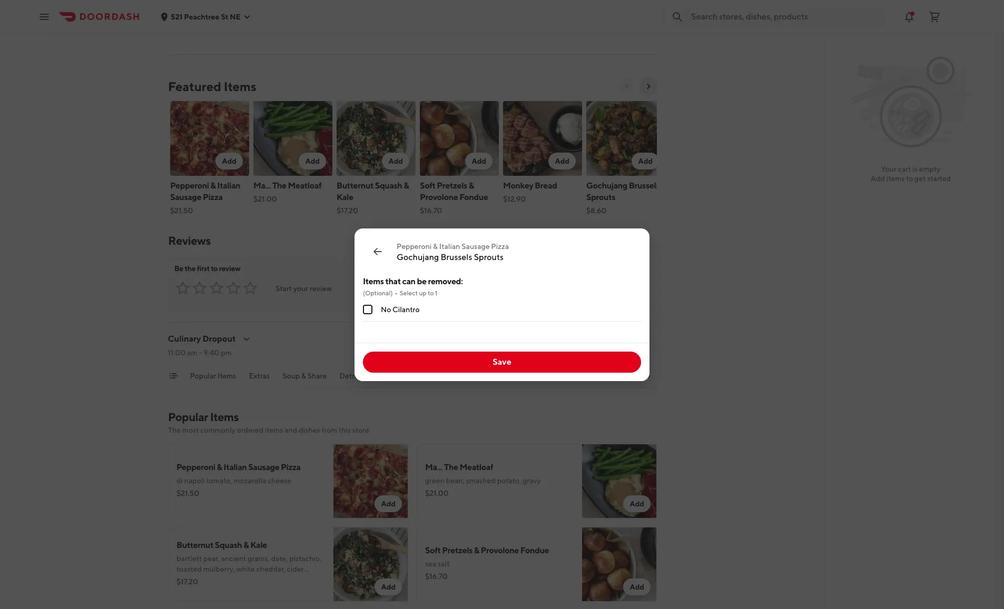 Task type: describe. For each thing, give the bounding box(es) containing it.
fee
[[254, 0, 267, 3]]

pretzels for sea salt
[[442, 546, 473, 556]]

italian for $21.50
[[217, 181, 240, 191]]

& inside pepperoni & italian sausage pizza gochujang brussels sprouts
[[433, 242, 438, 251]]

sprouts inside gochujang brussels sprouts $8.60
[[586, 192, 615, 202]]

pepperoni & italian sausage pizza $21.50
[[170, 181, 240, 215]]

pm
[[221, 349, 232, 357]]

pizza for $21.50
[[203, 192, 223, 202]]

bartlett
[[177, 555, 202, 563]]

$16.70 inside soft pretzels & provolone fondue $16.70
[[420, 207, 442, 215]]

this
[[339, 426, 351, 435]]

monkey
[[503, 181, 533, 191]]

enjoy a $0 delivery fee on your first order, $5 subtotal minimum required.
[[173, 0, 356, 15]]

salads
[[429, 372, 450, 380]]

fondue for sea salt
[[520, 546, 549, 556]]

pizza for di
[[281, 463, 301, 473]]

potato,
[[497, 477, 521, 485]]

521 peachtree st ne
[[171, 12, 241, 21]]

tomato,
[[206, 477, 232, 485]]

items for featured items
[[224, 79, 256, 94]]

required.
[[251, 4, 289, 15]]

snacks button
[[554, 371, 578, 388]]

0 vertical spatial pepperoni & italian sausage pizza image
[[170, 101, 249, 176]]

minimum
[[210, 4, 249, 15]]

popular items the most commonly ordered items and dishes from this store
[[168, 410, 369, 435]]

monkey bread $12.90
[[503, 181, 557, 203]]

kids button
[[590, 371, 605, 388]]

kale for bartlett pear, ancient grains, date, pistachio, toasted mulberry, white cheddar, cider vinaigrette
[[250, 541, 267, 551]]

store
[[352, 426, 369, 435]]

0 vertical spatial ma... the meatloaf image
[[253, 101, 332, 176]]

and
[[285, 426, 297, 435]]

extras button
[[249, 371, 270, 388]]

mulberry,
[[203, 565, 235, 574]]

0 items, open order cart image
[[928, 10, 941, 23]]

reviews
[[168, 234, 211, 248]]

reviews link
[[168, 234, 211, 248]]

gravy
[[523, 477, 541, 485]]

your
[[881, 165, 897, 173]]

provolone for soft pretzels & provolone fondue
[[420, 192, 458, 202]]

monkey bread image
[[503, 101, 582, 176]]

brussels inside pepperoni & italian sausage pizza gochujang brussels sprouts
[[441, 252, 472, 262]]

popular items button
[[190, 371, 237, 388]]

$17.20 inside butternut squash & kale $17.20
[[337, 207, 358, 215]]

& inside butternut squash & kale $17.20
[[404, 181, 409, 191]]

toasted
[[177, 565, 202, 574]]

sausage for gochujang
[[462, 242, 490, 251]]

1 vertical spatial your
[[293, 285, 308, 293]]

1 horizontal spatial pepperoni & italian sausage pizza image
[[334, 444, 408, 519]]

$5
[[345, 0, 356, 3]]

-
[[199, 349, 202, 357]]

next button of carousel image
[[644, 82, 653, 91]]

delivery
[[219, 0, 252, 3]]

dropout
[[203, 334, 236, 344]]

start your review
[[276, 285, 332, 293]]

pan
[[384, 372, 397, 380]]

$16.70 inside the soft pretzels & provolone fondue sea salt $16.70
[[425, 573, 448, 581]]

be
[[417, 276, 427, 286]]

start
[[276, 285, 292, 293]]

kale for butternut squash & kale
[[337, 192, 353, 202]]

squash for bartlett pear, ancient grains, date, pistachio, toasted mulberry, white cheddar, cider vinaigrette
[[215, 541, 242, 551]]

can
[[402, 276, 416, 286]]

order,
[[320, 0, 344, 3]]

st
[[221, 12, 228, 21]]

desserts
[[618, 372, 647, 380]]

pepperoni for gochujang
[[397, 242, 432, 251]]

& inside the soft pretzels & provolone fondue sea salt $16.70
[[474, 546, 479, 556]]

ne
[[230, 12, 241, 21]]

your inside enjoy a $0 delivery fee on your first order, $5 subtotal minimum required.
[[281, 0, 300, 3]]

popular for popular items the most commonly ordered items and dishes from this store
[[168, 410, 208, 424]]

the for ma... the meatloaf
[[272, 181, 287, 191]]

1
[[435, 289, 438, 297]]

to inside items that can be removed: (optional) • select up to 1
[[428, 289, 434, 297]]

sprouts inside pepperoni & italian sausage pizza gochujang brussels sprouts
[[474, 252, 504, 262]]

0 horizontal spatial soft pretzels & provolone fondue image
[[420, 101, 499, 176]]

0 horizontal spatial first
[[197, 265, 210, 273]]

soft for sea salt
[[425, 546, 441, 556]]

items inside 'your cart is empty add items to get started'
[[887, 174, 905, 183]]

items for popular items the most commonly ordered items and dishes from this store
[[210, 410, 239, 424]]

$21.00 inside ma... the meatloaf $21.00
[[253, 195, 277, 203]]

italian for gochujang
[[439, 242, 460, 251]]

$21.50 inside pepperoni & italian sausage pizza di napoli tomato, mozarella cheese $21.50
[[177, 490, 199, 498]]

cilantro
[[393, 305, 420, 314]]

smashed
[[466, 477, 496, 485]]

removed:
[[428, 276, 463, 286]]

521 peachtree st ne button
[[160, 12, 251, 21]]

select promotional banner element
[[398, 23, 427, 42]]

be
[[174, 265, 183, 273]]

previous button of carousel image
[[623, 82, 632, 91]]

salt
[[438, 560, 450, 569]]

dishes
[[299, 426, 320, 435]]

soup & share
[[283, 372, 327, 380]]

ordered
[[237, 426, 264, 435]]

ma... the meatloaf green bean, smashed potato, gravy $21.00
[[425, 463, 541, 498]]

is
[[913, 165, 918, 173]]

dialog containing gochujang brussels sprouts
[[355, 228, 650, 381]]

& inside soup & share "button"
[[302, 372, 306, 380]]

culinary dropout
[[168, 334, 236, 344]]

featured items
[[168, 79, 256, 94]]

notification bell image
[[903, 10, 916, 23]]

1 horizontal spatial ma... the meatloaf image
[[582, 444, 657, 519]]

extras
[[249, 372, 270, 380]]

1 vertical spatial review
[[310, 285, 332, 293]]

cheese
[[268, 477, 291, 485]]

(optional)
[[363, 289, 393, 297]]

the for green bean, smashed potato, gravy
[[444, 463, 458, 473]]

meatloaf for green bean, smashed potato, gravy
[[460, 463, 493, 473]]

pepperoni for $21.50
[[170, 181, 209, 191]]

started
[[927, 174, 951, 183]]

pistachio,
[[289, 555, 322, 563]]

ma... the meatloaf $21.00
[[253, 181, 322, 203]]

from
[[322, 426, 337, 435]]

scroll menu navigation right image
[[644, 372, 653, 380]]

11:00
[[168, 349, 186, 357]]

$21.00 inside the ma... the meatloaf green bean, smashed potato, gravy $21.00
[[425, 490, 449, 498]]

most
[[182, 426, 199, 435]]

gochujang inside gochujang brussels sprouts $8.60
[[586, 181, 628, 191]]

ancient
[[221, 555, 246, 563]]

sausage for $21.50
[[170, 192, 201, 202]]

salads button
[[429, 371, 450, 388]]

No Cilantro checkbox
[[363, 305, 373, 314]]

sausage for di
[[248, 463, 279, 473]]

popular items
[[190, 372, 237, 380]]

kids
[[590, 372, 605, 380]]

sandwiches
[[463, 372, 503, 380]]

detroit
[[340, 372, 364, 380]]



Task type: vqa. For each thing, say whether or not it's contained in the screenshot.


Task type: locate. For each thing, give the bounding box(es) containing it.
1 vertical spatial meatloaf
[[460, 463, 493, 473]]

pretzels inside soft pretzels & provolone fondue $16.70
[[437, 181, 467, 191]]

pretzels
[[437, 181, 467, 191], [442, 546, 473, 556]]

1 horizontal spatial $21.00
[[425, 490, 449, 498]]

items inside popular items the most commonly ordered items and dishes from this store
[[265, 426, 283, 435]]

0 vertical spatial $21.50
[[170, 207, 193, 215]]

squash for butternut squash & kale
[[375, 181, 402, 191]]

0 vertical spatial your
[[281, 0, 300, 3]]

green
[[425, 477, 445, 485]]

1 horizontal spatial to
[[428, 289, 434, 297]]

review right the start
[[310, 285, 332, 293]]

pepperoni & italian sausage pizza image down store
[[334, 444, 408, 519]]

0 vertical spatial pretzels
[[437, 181, 467, 191]]

the inside the ma... the meatloaf green bean, smashed potato, gravy $21.00
[[444, 463, 458, 473]]

1 vertical spatial provolone
[[481, 546, 519, 556]]

empty
[[919, 165, 941, 173]]

1 vertical spatial sprouts
[[474, 252, 504, 262]]

1 horizontal spatial $17.20
[[337, 207, 358, 215]]

the inside popular items the most commonly ordered items and dishes from this store
[[168, 426, 181, 435]]

get
[[915, 174, 926, 183]]

11:00 am - 9:40 pm
[[168, 349, 232, 357]]

0 vertical spatial $16.70
[[420, 207, 442, 215]]

0 horizontal spatial sprouts
[[474, 252, 504, 262]]

soup
[[283, 372, 300, 380]]

cart
[[898, 165, 911, 173]]

Item Search search field
[[505, 339, 649, 350]]

0 vertical spatial meatloaf
[[288, 181, 322, 191]]

pizza up the cheese
[[281, 463, 301, 473]]

butternut for butternut squash & kale
[[337, 181, 374, 191]]

vinaigrette
[[177, 576, 213, 584]]

italian for di
[[224, 463, 247, 473]]

$21.00
[[253, 195, 277, 203], [425, 490, 449, 498]]

peachtree
[[184, 12, 219, 21]]

entrees
[[516, 372, 542, 380]]

0 vertical spatial butternut
[[337, 181, 374, 191]]

1 horizontal spatial sprouts
[[586, 192, 615, 202]]

0 horizontal spatial fondue
[[460, 192, 488, 202]]

fondue inside soft pretzels & provolone fondue $16.70
[[460, 192, 488, 202]]

•
[[395, 289, 398, 297]]

fondue for soft pretzels & provolone fondue
[[460, 192, 488, 202]]

provolone
[[420, 192, 458, 202], [481, 546, 519, 556]]

provolone inside soft pretzels & provolone fondue $16.70
[[420, 192, 458, 202]]

items inside button
[[218, 372, 237, 380]]

pepperoni inside pepperoni & italian sausage pizza gochujang brussels sprouts
[[397, 242, 432, 251]]

1 vertical spatial butternut squash & kale image
[[334, 527, 408, 602]]

subtotal
[[173, 4, 208, 15]]

dialog
[[355, 228, 650, 381]]

bread
[[535, 181, 557, 191]]

1 vertical spatial soft pretzels & provolone fondue image
[[582, 527, 657, 602]]

be the first to review
[[174, 265, 240, 273]]

brussels down gochujang brussels sprouts image
[[629, 181, 660, 191]]

pepperoni inside pepperoni & italian sausage pizza di napoli tomato, mozarella cheese $21.50
[[177, 463, 215, 473]]

detroit style pan pizza
[[340, 372, 416, 380]]

521
[[171, 12, 183, 21]]

$16.70 up pepperoni & italian sausage pizza gochujang brussels sprouts
[[420, 207, 442, 215]]

di
[[177, 477, 183, 485]]

provolone for sea salt
[[481, 546, 519, 556]]

0 vertical spatial $21.00
[[253, 195, 277, 203]]

pepperoni & italian sausage pizza image
[[170, 101, 249, 176], [334, 444, 408, 519]]

sausage up removed:
[[462, 242, 490, 251]]

1 vertical spatial sausage
[[462, 242, 490, 251]]

2 horizontal spatial sausage
[[462, 242, 490, 251]]

1 vertical spatial first
[[197, 265, 210, 273]]

squash inside butternut squash & kale $17.20
[[375, 181, 402, 191]]

1 vertical spatial fondue
[[520, 546, 549, 556]]

featured items heading
[[168, 78, 256, 95]]

popular
[[190, 372, 216, 380], [168, 410, 208, 424]]

1 horizontal spatial butternut
[[337, 181, 374, 191]]

soup & share button
[[283, 371, 327, 388]]

popular inside popular items the most commonly ordered items and dishes from this store
[[168, 410, 208, 424]]

pepperoni & italian sausage pizza image down featured items heading
[[170, 101, 249, 176]]

soft pretzels & provolone fondue $16.70
[[420, 181, 488, 215]]

0 horizontal spatial meatloaf
[[288, 181, 322, 191]]

pepperoni for di
[[177, 463, 215, 473]]

pizza
[[203, 192, 223, 202], [491, 242, 509, 251], [398, 372, 416, 380], [281, 463, 301, 473]]

meatloaf inside ma... the meatloaf $21.00
[[288, 181, 322, 191]]

0 horizontal spatial ma...
[[253, 181, 271, 191]]

0 horizontal spatial review
[[219, 265, 240, 273]]

0 vertical spatial items
[[887, 174, 905, 183]]

0 horizontal spatial pepperoni & italian sausage pizza image
[[170, 101, 249, 176]]

2 vertical spatial pepperoni
[[177, 463, 215, 473]]

napoli
[[184, 477, 205, 485]]

pear,
[[203, 555, 220, 563]]

ma... for ma... the meatloaf
[[253, 181, 271, 191]]

0 vertical spatial first
[[301, 0, 318, 3]]

items inside items that can be removed: (optional) • select up to 1
[[363, 276, 384, 286]]

items that can be removed: (optional) • select up to 1
[[363, 276, 463, 297]]

ma... inside the ma... the meatloaf green bean, smashed potato, gravy $21.00
[[425, 463, 443, 473]]

0 horizontal spatial brussels
[[441, 252, 472, 262]]

add inside 'your cart is empty add items to get started'
[[871, 174, 885, 183]]

open menu image
[[38, 10, 51, 23]]

sausage inside pepperoni & italian sausage pizza di napoli tomato, mozarella cheese $21.50
[[248, 463, 279, 473]]

1 horizontal spatial meatloaf
[[460, 463, 493, 473]]

commonly
[[200, 426, 235, 435]]

1 horizontal spatial the
[[272, 181, 287, 191]]

date,
[[271, 555, 288, 563]]

pizza inside pepperoni & italian sausage pizza di napoli tomato, mozarella cheese $21.50
[[281, 463, 301, 473]]

0 horizontal spatial sausage
[[170, 192, 201, 202]]

the inside ma... the meatloaf $21.00
[[272, 181, 287, 191]]

items inside heading
[[224, 79, 256, 94]]

0 horizontal spatial ma... the meatloaf image
[[253, 101, 332, 176]]

butternut inside 'butternut squash & kale bartlett pear, ancient grains, date, pistachio, toasted mulberry, white cheddar, cider vinaigrette'
[[177, 541, 213, 551]]

gochujang inside pepperoni & italian sausage pizza gochujang brussels sprouts
[[397, 252, 439, 262]]

0 vertical spatial soft pretzels & provolone fondue image
[[420, 101, 499, 176]]

0 vertical spatial gochujang
[[586, 181, 628, 191]]

1 horizontal spatial ma...
[[425, 463, 443, 473]]

meatloaf inside the ma... the meatloaf green bean, smashed potato, gravy $21.00
[[460, 463, 493, 473]]

0 vertical spatial butternut squash & kale image
[[337, 101, 416, 176]]

ma... for green bean, smashed potato, gravy
[[425, 463, 443, 473]]

review
[[219, 265, 240, 273], [310, 285, 332, 293]]

sausage up mozarella
[[248, 463, 279, 473]]

meatloaf for ma... the meatloaf
[[288, 181, 322, 191]]

0 vertical spatial italian
[[217, 181, 240, 191]]

squash
[[375, 181, 402, 191], [215, 541, 242, 551]]

ma... inside ma... the meatloaf $21.00
[[253, 181, 271, 191]]

the
[[185, 265, 196, 273]]

items that can be removed: group
[[363, 276, 641, 322]]

cheddar,
[[256, 565, 285, 574]]

back image
[[371, 245, 384, 258]]

ma...
[[253, 181, 271, 191], [425, 463, 443, 473]]

pizza down '$12.90'
[[491, 242, 509, 251]]

popular for popular items
[[190, 372, 216, 380]]

1 vertical spatial italian
[[439, 242, 460, 251]]

0 vertical spatial fondue
[[460, 192, 488, 202]]

1 vertical spatial the
[[168, 426, 181, 435]]

no
[[381, 305, 391, 314]]

pizza right pan
[[398, 372, 416, 380]]

0 vertical spatial provolone
[[420, 192, 458, 202]]

items up "(optional)"
[[363, 276, 384, 286]]

entrees button
[[516, 371, 542, 388]]

your right the start
[[293, 285, 308, 293]]

kale
[[337, 192, 353, 202], [250, 541, 267, 551]]

1 vertical spatial pepperoni
[[397, 242, 432, 251]]

pretzels inside the soft pretzels & provolone fondue sea salt $16.70
[[442, 546, 473, 556]]

1 vertical spatial pepperoni & italian sausage pizza image
[[334, 444, 408, 519]]

fondue
[[460, 192, 488, 202], [520, 546, 549, 556]]

pepperoni & italian sausage pizza di napoli tomato, mozarella cheese $21.50
[[177, 463, 301, 498]]

1 horizontal spatial soft pretzels & provolone fondue image
[[582, 527, 657, 602]]

snacks
[[554, 372, 578, 380]]

$16.70 down sea
[[425, 573, 448, 581]]

0 vertical spatial the
[[272, 181, 287, 191]]

1 vertical spatial popular
[[168, 410, 208, 424]]

to right the
[[211, 265, 218, 273]]

brussels up removed:
[[441, 252, 472, 262]]

butternut for bartlett pear, ancient grains, date, pistachio, toasted mulberry, white cheddar, cider vinaigrette
[[177, 541, 213, 551]]

0 horizontal spatial butternut
[[177, 541, 213, 551]]

1 horizontal spatial fondue
[[520, 546, 549, 556]]

review right the
[[219, 265, 240, 273]]

items up commonly
[[210, 410, 239, 424]]

first right the
[[197, 265, 210, 273]]

your
[[281, 0, 300, 3], [293, 285, 308, 293]]

1 vertical spatial pretzels
[[442, 546, 473, 556]]

1 horizontal spatial sausage
[[248, 463, 279, 473]]

1 vertical spatial $21.00
[[425, 490, 449, 498]]

2 vertical spatial italian
[[224, 463, 247, 473]]

0 horizontal spatial to
[[211, 265, 218, 273]]

soft for soft pretzels & provolone fondue
[[420, 181, 436, 191]]

1 vertical spatial squash
[[215, 541, 242, 551]]

bean,
[[446, 477, 465, 485]]

2 horizontal spatial the
[[444, 463, 458, 473]]

1 vertical spatial butternut
[[177, 541, 213, 551]]

&
[[210, 181, 216, 191], [404, 181, 409, 191], [469, 181, 474, 191], [433, 242, 438, 251], [302, 372, 306, 380], [217, 463, 222, 473], [244, 541, 249, 551], [474, 546, 479, 556]]

& inside soft pretzels & provolone fondue $16.70
[[469, 181, 474, 191]]

brussels inside gochujang brussels sprouts $8.60
[[629, 181, 660, 191]]

items left and
[[265, 426, 283, 435]]

0 vertical spatial to
[[906, 174, 913, 183]]

mozarella
[[234, 477, 266, 485]]

sausage inside pepperoni & italian sausage pizza gochujang brussels sprouts
[[462, 242, 490, 251]]

1 horizontal spatial first
[[301, 0, 318, 3]]

sea
[[425, 560, 436, 569]]

fondue inside the soft pretzels & provolone fondue sea salt $16.70
[[520, 546, 549, 556]]

squash inside 'butternut squash & kale bartlett pear, ancient grains, date, pistachio, toasted mulberry, white cheddar, cider vinaigrette'
[[215, 541, 242, 551]]

provolone inside the soft pretzels & provolone fondue sea salt $16.70
[[481, 546, 519, 556]]

that
[[385, 276, 401, 286]]

soft pretzels & provolone fondue image
[[420, 101, 499, 176], [582, 527, 657, 602]]

pizza up reviews
[[203, 192, 223, 202]]

gochujang brussels sprouts image
[[586, 101, 665, 176]]

2 vertical spatial to
[[428, 289, 434, 297]]

1 vertical spatial brussels
[[441, 252, 472, 262]]

pretzels for soft pretzels & provolone fondue
[[437, 181, 467, 191]]

gochujang
[[586, 181, 628, 191], [397, 252, 439, 262]]

pizza inside button
[[398, 372, 416, 380]]

cider
[[287, 565, 304, 574]]

select
[[400, 289, 418, 297]]

0 horizontal spatial kale
[[250, 541, 267, 551]]

items down your
[[887, 174, 905, 183]]

save button
[[363, 352, 641, 373]]

the
[[272, 181, 287, 191], [168, 426, 181, 435], [444, 463, 458, 473]]

1 vertical spatial ma... the meatloaf image
[[582, 444, 657, 519]]

0 horizontal spatial gochujang
[[397, 252, 439, 262]]

grains,
[[248, 555, 270, 563]]

pizza inside pepperoni & italian sausage pizza gochujang brussels sprouts
[[491, 242, 509, 251]]

1 vertical spatial items
[[265, 426, 283, 435]]

0 horizontal spatial provolone
[[420, 192, 458, 202]]

1 horizontal spatial review
[[310, 285, 332, 293]]

pizza for gochujang
[[491, 242, 509, 251]]

items for popular items
[[218, 372, 237, 380]]

0 vertical spatial sprouts
[[586, 192, 615, 202]]

items down pm
[[218, 372, 237, 380]]

first
[[301, 0, 318, 3], [197, 265, 210, 273]]

share
[[308, 372, 327, 380]]

0 vertical spatial squash
[[375, 181, 402, 191]]

butternut squash & kale bartlett pear, ancient grains, date, pistachio, toasted mulberry, white cheddar, cider vinaigrette
[[177, 541, 322, 584]]

1 vertical spatial kale
[[250, 541, 267, 551]]

gochujang brussels sprouts $8.60
[[586, 181, 660, 215]]

soft inside soft pretzels & provolone fondue $16.70
[[420, 181, 436, 191]]

pepperoni inside pepperoni & italian sausage pizza $21.50
[[170, 181, 209, 191]]

sausage
[[170, 192, 201, 202], [462, 242, 490, 251], [248, 463, 279, 473]]

0 vertical spatial pepperoni
[[170, 181, 209, 191]]

your right on
[[281, 0, 300, 3]]

kale inside 'butternut squash & kale bartlett pear, ancient grains, date, pistachio, toasted mulberry, white cheddar, cider vinaigrette'
[[250, 541, 267, 551]]

items inside popular items the most commonly ordered items and dishes from this store
[[210, 410, 239, 424]]

soft inside the soft pretzels & provolone fondue sea salt $16.70
[[425, 546, 441, 556]]

to left 1
[[428, 289, 434, 297]]

0 horizontal spatial $17.20
[[177, 578, 198, 586]]

butternut squash & kale image
[[337, 101, 416, 176], [334, 527, 408, 602]]

pepperoni
[[170, 181, 209, 191], [397, 242, 432, 251], [177, 463, 215, 473]]

0 horizontal spatial the
[[168, 426, 181, 435]]

italian inside pepperoni & italian sausage pizza gochujang brussels sprouts
[[439, 242, 460, 251]]

1 horizontal spatial provolone
[[481, 546, 519, 556]]

white
[[236, 565, 255, 574]]

items right featured
[[224, 79, 256, 94]]

ma... the meatloaf image
[[253, 101, 332, 176], [582, 444, 657, 519]]

to
[[906, 174, 913, 183], [211, 265, 218, 273], [428, 289, 434, 297]]

0 vertical spatial review
[[219, 265, 240, 273]]

popular up most
[[168, 410, 208, 424]]

1 vertical spatial gochujang
[[397, 252, 439, 262]]

0 horizontal spatial squash
[[215, 541, 242, 551]]

0 horizontal spatial $21.00
[[253, 195, 277, 203]]

italian inside pepperoni & italian sausage pizza $21.50
[[217, 181, 240, 191]]

gochujang up be at top left
[[397, 252, 439, 262]]

$21.50 inside pepperoni & italian sausage pizza $21.50
[[170, 207, 193, 215]]

gochujang up $8.60
[[586, 181, 628, 191]]

soft pretzels & provolone fondue sea salt $16.70
[[425, 546, 549, 581]]

first left order,
[[301, 0, 318, 3]]

desserts button
[[618, 371, 647, 388]]

italian inside pepperoni & italian sausage pizza di napoli tomato, mozarella cheese $21.50
[[224, 463, 247, 473]]

to inside 'your cart is empty add items to get started'
[[906, 174, 913, 183]]

1 horizontal spatial squash
[[375, 181, 402, 191]]

sprouts up items that can be removed: group
[[474, 252, 504, 262]]

1 vertical spatial $16.70
[[425, 573, 448, 581]]

featured
[[168, 79, 221, 94]]

1 vertical spatial $17.20
[[177, 578, 198, 586]]

save
[[493, 357, 512, 367]]

2 horizontal spatial to
[[906, 174, 913, 183]]

& inside pepperoni & italian sausage pizza di napoli tomato, mozarella cheese $21.50
[[217, 463, 222, 473]]

$21.50 up reviews
[[170, 207, 193, 215]]

0 vertical spatial kale
[[337, 192, 353, 202]]

sausage inside pepperoni & italian sausage pizza $21.50
[[170, 192, 201, 202]]

pizza inside pepperoni & italian sausage pizza $21.50
[[203, 192, 223, 202]]

butternut squash & kale $17.20
[[337, 181, 409, 215]]

popular inside button
[[190, 372, 216, 380]]

0 vertical spatial $17.20
[[337, 207, 358, 215]]

your cart is empty add items to get started
[[871, 165, 951, 183]]

1 horizontal spatial items
[[887, 174, 905, 183]]

0 horizontal spatial items
[[265, 426, 283, 435]]

sprouts up $8.60
[[586, 192, 615, 202]]

1 horizontal spatial gochujang
[[586, 181, 628, 191]]

& inside pepperoni & italian sausage pizza $21.50
[[210, 181, 216, 191]]

first inside enjoy a $0 delivery fee on your first order, $5 subtotal minimum required.
[[301, 0, 318, 3]]

a
[[199, 0, 204, 3]]

detroit style pan pizza button
[[340, 371, 416, 388]]

butternut inside butternut squash & kale $17.20
[[337, 181, 374, 191]]

$21.50 down napoli
[[177, 490, 199, 498]]

0 vertical spatial brussels
[[629, 181, 660, 191]]

sausage up reviews
[[170, 192, 201, 202]]

sandwiches button
[[463, 371, 503, 388]]

1 vertical spatial soft
[[425, 546, 441, 556]]

kale inside butternut squash & kale $17.20
[[337, 192, 353, 202]]

popular down -
[[190, 372, 216, 380]]

2 vertical spatial the
[[444, 463, 458, 473]]

1 vertical spatial $21.50
[[177, 490, 199, 498]]

& inside 'butternut squash & kale bartlett pear, ancient grains, date, pistachio, toasted mulberry, white cheddar, cider vinaigrette'
[[244, 541, 249, 551]]

to left get on the top right
[[906, 174, 913, 183]]



